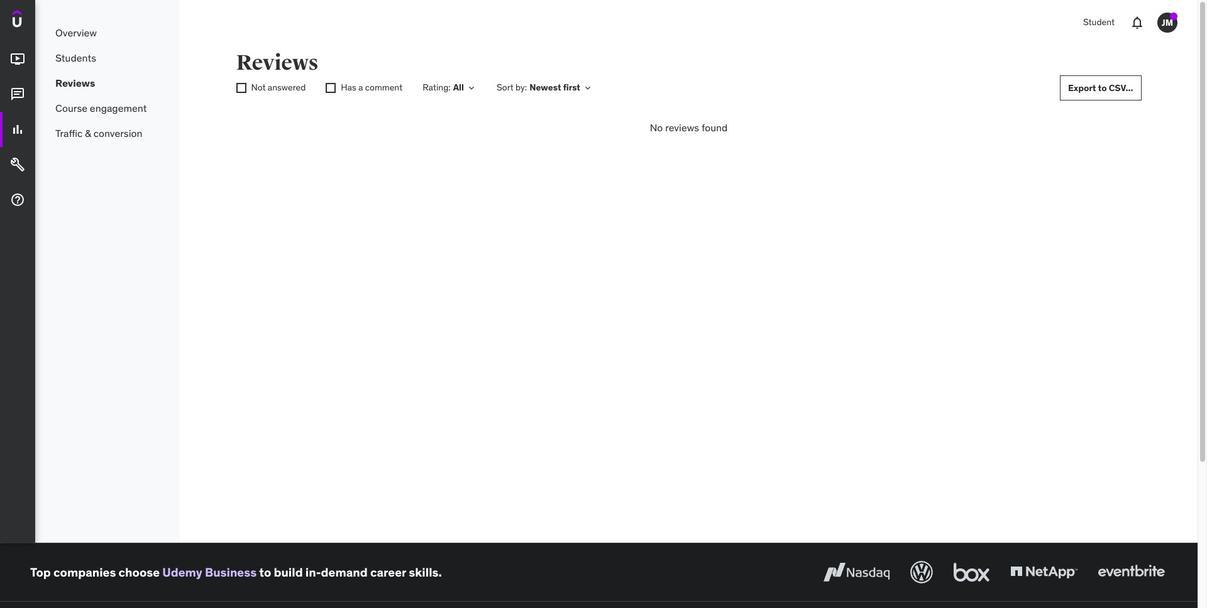 Task type: describe. For each thing, give the bounding box(es) containing it.
course
[[55, 102, 87, 114]]

not answered
[[251, 82, 306, 93]]

2 medium image from the top
[[10, 157, 25, 172]]

export to csv... button
[[1060, 75, 1141, 101]]

to inside button
[[1098, 82, 1107, 93]]

&
[[85, 127, 91, 139]]

xsmall image for has a comment
[[326, 83, 336, 93]]

overview
[[55, 26, 97, 39]]

students
[[55, 51, 96, 64]]

sort
[[497, 82, 514, 93]]

jm
[[1162, 17, 1173, 28]]

overview link
[[35, 20, 180, 45]]

udemy
[[162, 565, 202, 580]]

not
[[251, 82, 266, 93]]

netapp image
[[1008, 559, 1080, 587]]

no
[[650, 121, 663, 134]]

first
[[563, 82, 580, 93]]

eventbrite image
[[1095, 559, 1168, 587]]

business
[[205, 565, 257, 580]]

notifications image
[[1130, 15, 1145, 30]]

top
[[30, 565, 51, 580]]

reviews
[[665, 121, 699, 134]]

skills.
[[409, 565, 442, 580]]

traffic
[[55, 127, 82, 139]]

students link
[[35, 45, 180, 70]]

all
[[453, 82, 464, 93]]

nasdaq image
[[821, 559, 893, 587]]

export
[[1068, 82, 1096, 93]]

xsmall image for not answered
[[236, 83, 246, 93]]

you have alerts image
[[1170, 13, 1178, 20]]

1 vertical spatial to
[[259, 565, 271, 580]]

top companies choose udemy business to build in-demand career skills.
[[30, 565, 442, 580]]

a
[[358, 82, 363, 93]]

export to csv...
[[1068, 82, 1133, 93]]

by:
[[516, 82, 527, 93]]

engagement
[[90, 102, 147, 114]]



Task type: vqa. For each thing, say whether or not it's contained in the screenshot.
xsmall icon
yes



Task type: locate. For each thing, give the bounding box(es) containing it.
1 xsmall image from the left
[[583, 83, 593, 93]]

newest
[[530, 82, 561, 93]]

student
[[1083, 16, 1115, 28]]

reviews link
[[35, 70, 180, 96]]

student link
[[1076, 8, 1122, 38]]

medium image
[[10, 122, 25, 137], [10, 157, 25, 172]]

sort by: newest first
[[497, 82, 580, 93]]

xsmall image
[[467, 83, 477, 93]]

0 vertical spatial medium image
[[10, 122, 25, 137]]

found
[[702, 121, 728, 134]]

traffic & conversion
[[55, 127, 142, 139]]

companies
[[53, 565, 116, 580]]

has a comment
[[341, 82, 403, 93]]

0 vertical spatial medium image
[[10, 52, 25, 67]]

course engagement
[[55, 102, 147, 114]]

0 horizontal spatial to
[[259, 565, 271, 580]]

1 vertical spatial medium image
[[10, 157, 25, 172]]

udemy image
[[13, 10, 70, 32]]

1 medium image from the top
[[10, 52, 25, 67]]

2 vertical spatial medium image
[[10, 193, 25, 208]]

choose
[[119, 565, 160, 580]]

0 horizontal spatial xsmall image
[[236, 83, 246, 93]]

demand
[[321, 565, 368, 580]]

0 horizontal spatial reviews
[[55, 77, 95, 89]]

volkswagen image
[[908, 559, 936, 587]]

xsmall image left not
[[236, 83, 246, 93]]

to
[[1098, 82, 1107, 93], [259, 565, 271, 580]]

1 horizontal spatial xsmall image
[[326, 83, 336, 93]]

conversion
[[94, 127, 142, 139]]

answered
[[268, 82, 306, 93]]

to left csv...
[[1098, 82, 1107, 93]]

3 xsmall image from the left
[[326, 83, 336, 93]]

has
[[341, 82, 356, 93]]

to left build
[[259, 565, 271, 580]]

course engagement link
[[35, 96, 180, 121]]

2 medium image from the top
[[10, 87, 25, 102]]

1 vertical spatial medium image
[[10, 87, 25, 102]]

2 xsmall image from the left
[[236, 83, 246, 93]]

xsmall image
[[583, 83, 593, 93], [236, 83, 246, 93], [326, 83, 336, 93]]

career
[[370, 565, 406, 580]]

comment
[[365, 82, 403, 93]]

1 medium image from the top
[[10, 122, 25, 137]]

build
[[274, 565, 303, 580]]

jm link
[[1152, 8, 1183, 38]]

1 horizontal spatial to
[[1098, 82, 1107, 93]]

reviews
[[236, 50, 319, 76], [55, 77, 95, 89]]

xsmall image right the first
[[583, 83, 593, 93]]

0 vertical spatial to
[[1098, 82, 1107, 93]]

traffic & conversion link
[[35, 121, 180, 146]]

in-
[[305, 565, 321, 580]]

rating:
[[423, 82, 451, 93]]

no reviews found
[[650, 121, 728, 134]]

reviews up not answered
[[236, 50, 319, 76]]

reviews inside 'link'
[[55, 77, 95, 89]]

1 horizontal spatial reviews
[[236, 50, 319, 76]]

xsmall image left has
[[326, 83, 336, 93]]

2 horizontal spatial xsmall image
[[583, 83, 593, 93]]

reviews down students
[[55, 77, 95, 89]]

box image
[[951, 559, 993, 587]]

3 medium image from the top
[[10, 193, 25, 208]]

csv...
[[1109, 82, 1133, 93]]

medium image
[[10, 52, 25, 67], [10, 87, 25, 102], [10, 193, 25, 208]]

rating: all
[[423, 82, 464, 93]]

udemy business link
[[162, 565, 257, 580]]



